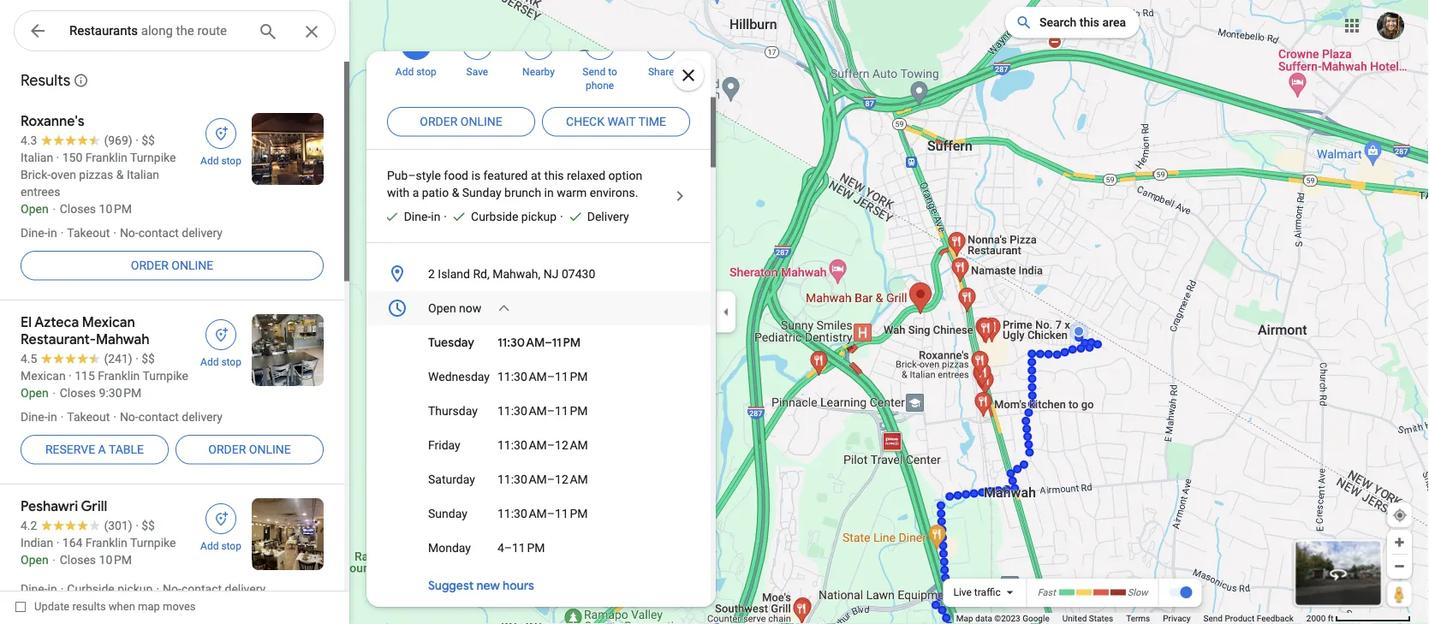 Task type: locate. For each thing, give the bounding box(es) containing it.
1 vertical spatial send
[[1204, 614, 1223, 624]]

send for send product feedback
[[1204, 614, 1223, 624]]

in left warm
[[544, 185, 554, 200]]

1 11:30 am to 11 pm text field from the top
[[497, 326, 659, 360]]

send
[[583, 66, 606, 78], [1204, 614, 1223, 624]]

wednesday 11:30 am–11 pm
[[428, 370, 588, 384]]

suggest new hours
[[428, 578, 534, 594]]

add stop button
[[190, 113, 252, 168], [190, 314, 252, 369], [190, 499, 252, 553]]

add stop
[[396, 66, 437, 78], [201, 155, 242, 167], [201, 356, 242, 368], [201, 541, 242, 553]]

1 add stop image from the top
[[213, 126, 229, 141]]

1 horizontal spatial in
[[544, 185, 554, 200]]

1 vertical spatial add stop image
[[213, 327, 229, 343]]

·
[[444, 209, 447, 224], [560, 209, 563, 224]]

2 add stop image from the top
[[213, 327, 229, 343]]

ft
[[1328, 614, 1334, 624]]

11:30 AM to 12 AM text field
[[497, 463, 659, 497]]

slow
[[1128, 587, 1148, 598]]

2 11:30 am to 11 pm text field from the top
[[497, 394, 659, 428]]

0 vertical spatial send
[[583, 66, 606, 78]]

Update results when map moves checkbox
[[15, 596, 196, 618]]

show street view coverage image
[[1388, 582, 1413, 607]]

11:30 am–11 pm for thursday
[[498, 404, 588, 418]]

11:30 am–12 am down 11:30 am to 12 am text field
[[498, 472, 588, 487]]

footer containing map data ©2023 google
[[957, 613, 1307, 625]]

3 add stop image from the top
[[213, 511, 229, 527]]

11:30 am to 11 pm text field for thursday
[[497, 394, 659, 428]]

11:30 am–12 am
[[498, 438, 588, 452], [498, 472, 588, 487]]

monday
[[428, 541, 471, 555]]

hours image
[[387, 298, 408, 319]]

1 vertical spatial in
[[431, 209, 441, 224]]

0 vertical spatial in
[[544, 185, 554, 200]]

None field
[[69, 21, 244, 41]]

0 vertical spatial this
[[1080, 15, 1100, 30]]

this
[[1080, 15, 1100, 30], [545, 168, 564, 182]]

table
[[109, 443, 144, 457]]

0 vertical spatial add stop image
[[213, 126, 229, 141]]

1 11:30 am–11 pm from the top
[[498, 335, 581, 350]]

add stop image
[[213, 126, 229, 141], [213, 327, 229, 343], [213, 511, 229, 527]]

moves
[[163, 601, 196, 613]]

11:30 am–11 pm
[[498, 335, 581, 350], [498, 370, 588, 384], [498, 404, 588, 418], [498, 507, 588, 521]]

in inside pub–style food is featured at this relaxed option with a patio & sunday brunch in warm environs.
[[544, 185, 554, 200]]

add for 2nd add stop button from the bottom of the the results for restaurants feed
[[201, 356, 219, 368]]

option
[[609, 168, 643, 182]]

island
[[438, 267, 470, 281]]

zoom in image
[[1394, 536, 1407, 549]]

sunday up monday
[[428, 507, 468, 521]]

check wait time link
[[542, 101, 690, 142]]

2 11:30 am–11 pm from the top
[[498, 370, 588, 384]]

0 vertical spatial a
[[413, 185, 419, 200]]

0 vertical spatial order online link
[[387, 101, 535, 142]]

4 11:30 am–11 pm from the top
[[498, 507, 588, 521]]

send left the product
[[1204, 614, 1223, 624]]

show open hours for the week image
[[496, 301, 512, 316]]

0 vertical spatial 11:30 am–12 am
[[498, 438, 588, 452]]

update
[[34, 601, 70, 613]]

send inside button
[[1204, 614, 1223, 624]]

stop for 2nd add stop button from the bottom of the the results for restaurants feed
[[221, 356, 242, 368]]

2 add stop button from the top
[[190, 314, 252, 369]]

send up phone
[[583, 66, 606, 78]]

11:30 am to 11 pm text field up 4–11 pm
[[497, 497, 659, 531]]

footer
[[957, 613, 1307, 625]]

0 vertical spatial order online
[[420, 115, 503, 129]]

2 11:30 am–12 am from the top
[[498, 472, 588, 487]]

1 vertical spatial 11:30 am–12 am
[[498, 472, 588, 487]]

0 horizontal spatial this
[[545, 168, 564, 182]]

1 horizontal spatial this
[[1080, 15, 1100, 30]]

2 · from the left
[[560, 209, 563, 224]]

1 vertical spatial online
[[172, 258, 213, 273]]

a left table at the left bottom of page
[[98, 443, 106, 457]]

1 horizontal spatial order
[[208, 443, 246, 457]]

11:30 am–12 am inside 11:30 am to 12 am text field
[[498, 438, 588, 452]]

1 horizontal spatial send
[[1204, 614, 1223, 624]]

· right dine-in
[[444, 209, 447, 224]]

search this area
[[1040, 15, 1127, 30]]

live traffic
[[954, 587, 1001, 599]]

0 horizontal spatial in
[[431, 209, 441, 224]]

11:30 AM to 11 PM text field
[[497, 360, 659, 394]]

phone
[[586, 80, 614, 92]]

1 add stop button from the top
[[190, 113, 252, 168]]

sunday down is
[[462, 185, 502, 200]]

pickup
[[522, 209, 557, 224]]

order online inside "mahwah bar & grill" main content
[[420, 115, 503, 129]]

11:30 am to 11 pm text field up 11:30 am to 12 am text box
[[497, 394, 659, 428]]

0 horizontal spatial ·
[[444, 209, 447, 224]]

order online link
[[387, 101, 535, 142], [21, 245, 324, 286], [176, 429, 324, 470]]

dine-
[[404, 209, 431, 224]]

states
[[1089, 614, 1114, 624]]

stop for 1st add stop button from the top
[[221, 155, 242, 167]]

street view image
[[1329, 564, 1349, 584]]

serves dine-in group
[[377, 208, 441, 225]]

stop inside "actions for mahwah bar & grill" "region"
[[416, 66, 437, 78]]

traffic
[[975, 587, 1001, 599]]

curbside pickup
[[471, 209, 557, 224]]

1 vertical spatial 11:30 am to 11 pm text field
[[497, 394, 659, 428]]

1 vertical spatial this
[[545, 168, 564, 182]]

11:30 AM to 11 PM text field
[[497, 326, 659, 360], [497, 394, 659, 428], [497, 497, 659, 531]]

order
[[420, 115, 458, 129], [131, 258, 169, 273], [208, 443, 246, 457]]

1 · from the left
[[444, 209, 447, 224]]

order online
[[420, 115, 503, 129], [131, 258, 213, 273], [208, 443, 291, 457]]

fast
[[1038, 587, 1056, 598]]

0 vertical spatial add stop button
[[190, 113, 252, 168]]

1 horizontal spatial a
[[413, 185, 419, 200]]

reserve a table
[[45, 443, 144, 457]]

0 vertical spatial online
[[461, 115, 503, 129]]

this right at
[[545, 168, 564, 182]]

send inside send to phone
[[583, 66, 606, 78]]

1 horizontal spatial online
[[249, 443, 291, 457]]

add stop image for 2nd add stop button from the bottom of the the results for restaurants feed
[[213, 327, 229, 343]]

3 add stop button from the top
[[190, 499, 252, 553]]

sunday
[[462, 185, 502, 200], [428, 507, 468, 521]]

send for send to phone
[[583, 66, 606, 78]]

none field inside restaurants field
[[69, 21, 244, 41]]

11:30 am–11 pm for sunday
[[498, 507, 588, 521]]

footer inside google maps element
[[957, 613, 1307, 625]]

send to phone
[[583, 66, 618, 92]]

2 vertical spatial order
[[208, 443, 246, 457]]

2 vertical spatial 11:30 am to 11 pm text field
[[497, 497, 659, 531]]

1 11:30 am–12 am from the top
[[498, 438, 588, 452]]

2 vertical spatial order online
[[208, 443, 291, 457]]

11:30 am to 11 pm text field down 07430
[[497, 326, 659, 360]]

3 11:30 am to 11 pm text field from the top
[[497, 497, 659, 531]]


[[408, 35, 424, 54]]

1 vertical spatial add stop button
[[190, 314, 252, 369]]

featured
[[484, 168, 528, 182]]

a inside pub–style food is featured at this relaxed option with a patio & sunday brunch in warm environs.
[[413, 185, 419, 200]]

in down patio
[[431, 209, 441, 224]]

1 vertical spatial order
[[131, 258, 169, 273]]

add for first add stop button from the bottom
[[201, 541, 219, 553]]

1 vertical spatial sunday
[[428, 507, 468, 521]]

actions for mahwah bar & grill region
[[367, 15, 711, 101]]

 search field
[[14, 10, 336, 55]]

wait
[[608, 115, 636, 129]]

wednesday
[[428, 370, 490, 384]]

rd,
[[473, 267, 490, 281]]

tuesday
[[428, 335, 474, 350]]

11:30 am to 11 pm text field for sunday
[[497, 497, 659, 531]]

2 vertical spatial order online link
[[176, 429, 324, 470]]

2 horizontal spatial online
[[461, 115, 503, 129]]

2 island rd, mahwah, nj 07430 button
[[367, 257, 711, 291]]

4 to 11 PM text field
[[497, 531, 659, 565]]

2 vertical spatial add stop button
[[190, 499, 252, 553]]

stop
[[416, 66, 437, 78], [221, 155, 242, 167], [221, 356, 242, 368], [221, 541, 242, 553]]

results
[[72, 601, 106, 613]]

2000 ft button
[[1307, 614, 1412, 624]]

2 horizontal spatial order
[[420, 115, 458, 129]]

0 horizontal spatial a
[[98, 443, 106, 457]]

a down the pub–style
[[413, 185, 419, 200]]

2 vertical spatial add stop image
[[213, 511, 229, 527]]

3 11:30 am–11 pm from the top
[[498, 404, 588, 418]]

1 vertical spatial a
[[98, 443, 106, 457]]

11:30 am–12 am inside 11:30 am to 12 am text box
[[498, 472, 588, 487]]

google account: giulia masi  
(giulia.masi@adept.ai) image
[[1378, 12, 1405, 40]]

time
[[639, 115, 666, 129]]

11:30 am–12 am up 11:30 am to 12 am text box
[[498, 438, 588, 452]]

11:30 am–12 am for saturday
[[498, 472, 588, 487]]

privacy button
[[1164, 613, 1191, 625]]

this left area
[[1080, 15, 1100, 30]]

11:30 am–11 pm for tuesday
[[498, 335, 581, 350]]

stop for first add stop button from the bottom
[[221, 541, 242, 553]]

· right pickup
[[560, 209, 563, 224]]

0 vertical spatial sunday
[[462, 185, 502, 200]]

a
[[413, 185, 419, 200], [98, 443, 106, 457]]

add
[[396, 66, 414, 78], [201, 155, 219, 167], [201, 356, 219, 368], [201, 541, 219, 553]]

0 vertical spatial order
[[420, 115, 458, 129]]

this inside pub–style food is featured at this relaxed option with a patio & sunday brunch in warm environs.
[[545, 168, 564, 182]]

11:30 am–12 am for friday
[[498, 438, 588, 452]]

environs.
[[590, 185, 638, 200]]

1 horizontal spatial ·
[[560, 209, 563, 224]]

0 vertical spatial 11:30 am to 11 pm text field
[[497, 326, 659, 360]]

live traffic option
[[954, 587, 1001, 599]]

0 horizontal spatial send
[[583, 66, 606, 78]]

07430
[[562, 267, 596, 281]]



Task type: describe. For each thing, give the bounding box(es) containing it.
2 island rd, mahwah, nj 07430
[[428, 267, 596, 281]]

pub–style
[[387, 168, 441, 182]]

google maps element
[[0, 0, 1430, 625]]

now
[[459, 301, 482, 315]]

suggest new hours button
[[411, 565, 552, 607]]

online inside "mahwah bar & grill" main content
[[461, 115, 503, 129]]

 Show traffic  checkbox
[[1169, 586, 1193, 600]]

in inside serves dine-in group
[[431, 209, 441, 224]]

results
[[21, 71, 71, 90]]

update results when map moves
[[34, 601, 196, 613]]

brunch
[[505, 185, 542, 200]]

united
[[1063, 614, 1087, 624]]

this inside button
[[1080, 15, 1100, 30]]


[[531, 35, 547, 54]]

sunday inside pub–style food is featured at this relaxed option with a patio & sunday brunch in warm environs.
[[462, 185, 502, 200]]


[[654, 35, 669, 54]]

thursday
[[428, 404, 478, 418]]

when
[[109, 601, 135, 613]]

add inside "actions for mahwah bar & grill" "region"
[[396, 66, 414, 78]]

©2023
[[995, 614, 1021, 624]]

united states button
[[1063, 613, 1114, 625]]

google
[[1023, 614, 1050, 624]]


[[27, 18, 48, 43]]

new
[[477, 578, 500, 594]]

1 vertical spatial order online link
[[21, 245, 324, 286]]

open
[[428, 301, 456, 315]]

show your location image
[[1393, 508, 1408, 523]]

relaxed
[[567, 168, 606, 182]]

Restaurants field
[[14, 10, 336, 52]]

add for 1st add stop button from the top
[[201, 155, 219, 167]]

zoom out image
[[1394, 560, 1407, 573]]

2 vertical spatial online
[[249, 443, 291, 457]]

area
[[1103, 15, 1127, 30]]

curbside
[[471, 209, 519, 224]]

2000 ft
[[1307, 614, 1334, 624]]

to
[[608, 66, 618, 78]]

1 vertical spatial order online
[[131, 258, 213, 273]]

is
[[472, 168, 481, 182]]

data
[[976, 614, 993, 624]]

open now
[[428, 301, 482, 315]]

reserve a table link
[[21, 429, 169, 470]]

friday
[[428, 438, 461, 452]]

offers curbside pickup group
[[444, 208, 557, 225]]

warm
[[557, 185, 587, 200]]

sunday inside information for mahwah bar & grill region
[[428, 507, 468, 521]]

map data ©2023 google
[[957, 614, 1050, 624]]

add stop inside "actions for mahwah bar & grill" "region"
[[396, 66, 437, 78]]

feedback
[[1257, 614, 1294, 624]]

saturday
[[428, 472, 475, 487]]

11:30 am to 11 pm text field for tuesday
[[497, 326, 659, 360]]

map
[[138, 601, 160, 613]]

send product feedback button
[[1204, 613, 1294, 625]]

hours
[[503, 578, 534, 594]]

search
[[1040, 15, 1077, 30]]

dine-in
[[404, 209, 441, 224]]

food
[[444, 168, 469, 182]]

2
[[428, 267, 435, 281]]

delivery
[[587, 209, 629, 224]]

 button
[[14, 10, 62, 55]]

suggest
[[428, 578, 474, 594]]

offers delivery group
[[560, 208, 629, 225]]

results for restaurants feed
[[0, 60, 350, 625]]

order online link inside "mahwah bar & grill" main content
[[387, 101, 535, 142]]

patio
[[422, 185, 449, 200]]

· inside offers delivery group
[[560, 209, 563, 224]]

nj
[[544, 267, 559, 281]]

add stop image for first add stop button from the bottom
[[213, 511, 229, 527]]

live
[[954, 587, 972, 599]]

mahwah bar & grill main content
[[367, 15, 716, 625]]


[[592, 35, 608, 54]]

a inside feed
[[98, 443, 106, 457]]

at
[[531, 168, 542, 182]]

united states
[[1063, 614, 1114, 624]]

open now button
[[367, 291, 711, 326]]

send product feedback
[[1204, 614, 1294, 624]]

0 horizontal spatial order
[[131, 258, 169, 273]]

product
[[1225, 614, 1255, 624]]

check
[[566, 115, 605, 129]]

terms
[[1127, 614, 1151, 624]]

nearby
[[523, 66, 555, 78]]

reserve
[[45, 443, 95, 457]]

with
[[387, 185, 410, 200]]

collapse side panel image
[[717, 303, 736, 322]]

4–11 pm
[[498, 541, 545, 555]]

save
[[467, 66, 488, 78]]

add stop image for 1st add stop button from the top
[[213, 126, 229, 141]]

0 horizontal spatial online
[[172, 258, 213, 273]]

share
[[648, 66, 675, 78]]

search this area button
[[1006, 7, 1140, 38]]

learn more about legal disclosure regarding public reviews on google maps image
[[73, 73, 89, 88]]

· inside offers curbside pickup 'group'
[[444, 209, 447, 224]]


[[470, 35, 485, 54]]

&
[[452, 185, 459, 200]]

order inside "mahwah bar & grill" main content
[[420, 115, 458, 129]]

map
[[957, 614, 974, 624]]

information for mahwah bar & grill region
[[367, 257, 711, 625]]

mahwah,
[[493, 267, 541, 281]]

2000
[[1307, 614, 1326, 624]]

pub–style food is featured at this relaxed option with a patio & sunday brunch in warm environs.
[[387, 168, 643, 200]]

11:30 AM to 12 AM text field
[[497, 428, 659, 463]]

terms button
[[1127, 613, 1151, 625]]

check wait time
[[566, 115, 666, 129]]



Task type: vqa. For each thing, say whether or not it's contained in the screenshot.


